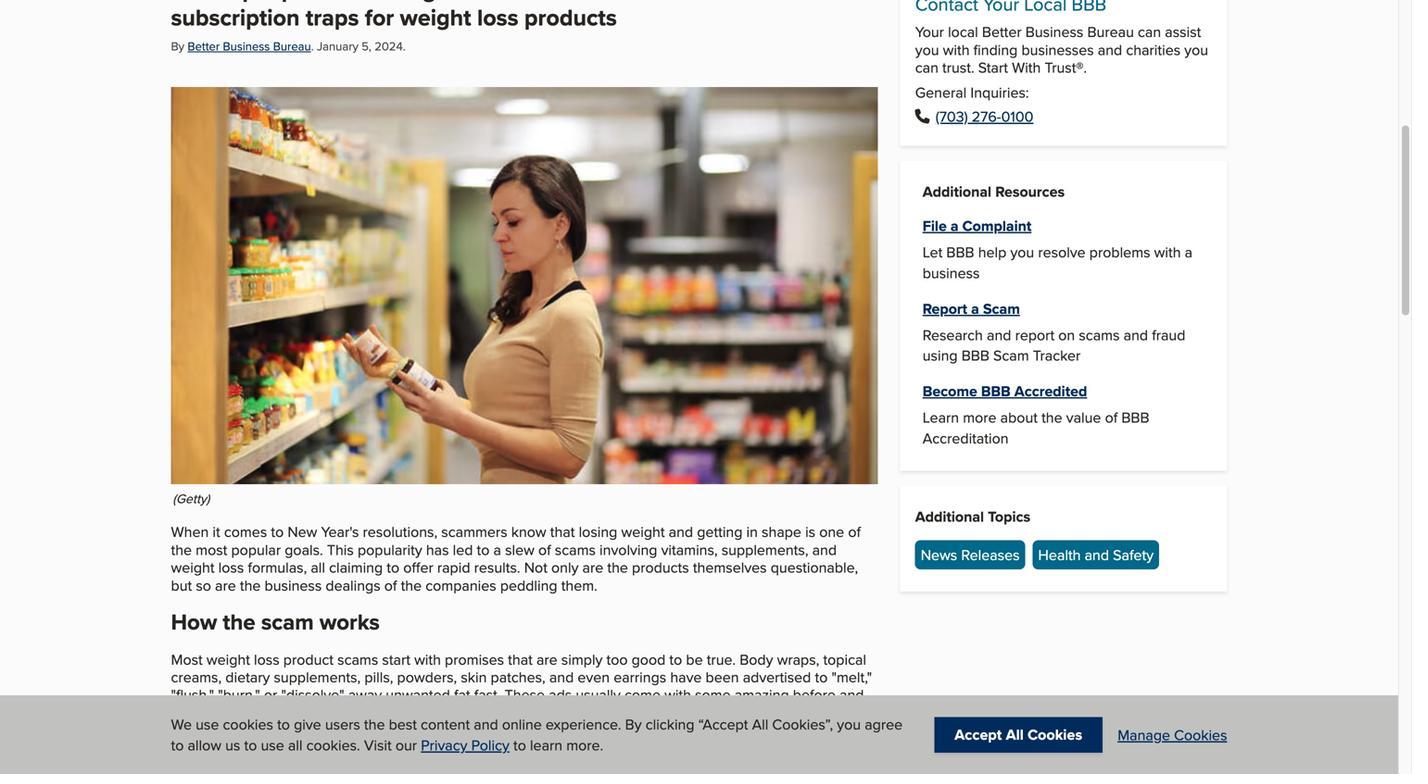 Task type: describe. For each thing, give the bounding box(es) containing it.
ingredients
[[171, 774, 244, 775]]

slew
[[505, 539, 535, 561]]

start
[[382, 649, 410, 670]]

claim inside most weight loss product scams start with promises that are simply too good to be true. body wraps, topical creams, dietary supplements, pills, powders, skin patches, and even earrings have been advertised to "melt," "flush," "burn," or "dissolve" away unwanted fat fast. these ads usually come with some amazing before and after pictures of people who claim to have used the product, and glowing five-star reviews. according to many recent reports
[[357, 702, 391, 724]]

of right slew on the left bottom of page
[[538, 539, 551, 561]]

who
[[326, 702, 353, 724]]

more inside , these weight loss products often claim to have been featured on popular tv shows like shark tank. you may see these ads on tv, in periodicals, or, more commonly, on social media. the sad truth is the ads are misleading, and the products won't melt away fat or give you a six-pack. in fact, many contain ingredients that can be damaging to your health.
[[560, 738, 594, 759]]

bureau inside bbb tip: spot misleading ads and subscription traps for weight loss products by better business bureau . january 5, 2024.
[[273, 38, 311, 55]]

questionable,
[[771, 557, 858, 578]]

a inside 'report a scam research and report on scams and fraud using bbb scam tracker'
[[971, 298, 979, 320]]

fat inside most weight loss product scams start with promises that are simply too good to be true. body wraps, topical creams, dietary supplements, pills, powders, skin patches, and even earrings have been advertised to "melt," "flush," "burn," or "dissolve" away unwanted fat fast. these ads usually come with some amazing before and after pictures of people who claim to have used the product, and glowing five-star reviews. according to many recent reports
[[454, 685, 470, 706]]

you left trust.
[[915, 39, 939, 60]]

news
[[921, 545, 958, 566]]

1 horizontal spatial use
[[261, 735, 284, 756]]

by for for
[[171, 38, 184, 55]]

0010-672 (307)
[[936, 106, 1034, 127]]

assist
[[1165, 21, 1201, 42]]

finding
[[974, 39, 1018, 60]]

additional topics
[[915, 506, 1031, 528]]

2024.
[[375, 38, 406, 55]]

learn
[[923, 407, 959, 428]]

comes
[[224, 521, 267, 543]]

accreditation
[[923, 428, 1009, 449]]

better business bureau link
[[188, 38, 311, 55]]

"accept
[[698, 714, 748, 736]]

getting
[[697, 521, 743, 543]]

better inside your local better business bureau can assist you with finding businesses and charities you can trust. start with trust®.
[[982, 21, 1022, 42]]

you
[[250, 738, 274, 759]]

pictures
[[204, 702, 256, 724]]

(getty)
[[173, 490, 210, 508]]

all inside we use cookies to give users the best content and online experience. by clicking "accept all cookies", you agree to allow us to use all cookies. visit our
[[752, 714, 769, 736]]

resolutions,
[[363, 521, 438, 543]]

woman shopping for supplements image
[[171, 87, 878, 485]]

ads down best
[[376, 738, 399, 759]]

the right "how"
[[223, 606, 255, 639]]

tank.
[[212, 738, 246, 759]]

start
[[978, 57, 1008, 78]]

all inside we use cookies to give users the best content and online experience. by clicking "accept all cookies", you agree to allow us to use all cookies. visit our
[[288, 735, 303, 756]]

after
[[171, 702, 201, 724]]

topics
[[988, 506, 1031, 528]]

2 horizontal spatial have
[[670, 667, 702, 688]]

fact,
[[745, 756, 772, 775]]

people
[[277, 702, 322, 724]]

additional for additional resources
[[923, 181, 992, 202]]

0 vertical spatial scam
[[983, 298, 1020, 320]]

in inside when it comes to new year's resolutions, scammers know that losing weight and getting in shape is one of the most popular goals. this popularity has led to a slew of scams involving vitamins, supplements, and weight loss formulas, all claiming to offer rapid results. not only are the products themselves questionable, but so are the business dealings of the companies peddling them.
[[747, 521, 758, 543]]

general inquiries:
[[915, 82, 1029, 103]]

file
[[923, 215, 947, 237]]

content
[[421, 714, 470, 736]]

with up clicking on the bottom
[[665, 685, 691, 706]]

on inside 'report a scam research and report on scams and fraud using bbb scam tracker'
[[1059, 324, 1075, 346]]

weight inside most weight loss product scams start with promises that are simply too good to be true. body wraps, topical creams, dietary supplements, pills, powders, skin patches, and even earrings have been advertised to "melt," "flush," "burn," or "dissolve" away unwanted fat fast. these ads usually come with some amazing before and after pictures of people who claim to have used the product, and glowing five-star reviews. according to many recent reports
[[207, 649, 250, 670]]

us
[[225, 735, 240, 756]]

problems
[[1090, 241, 1151, 263]]

on right star
[[709, 720, 726, 741]]

like
[[851, 720, 873, 741]]

know
[[511, 521, 546, 543]]

earrings
[[614, 667, 667, 688]]

most
[[196, 539, 227, 561]]

offer
[[403, 557, 433, 578]]

on left tv,
[[403, 738, 420, 759]]

value
[[1066, 407, 1101, 428]]

results.
[[474, 557, 520, 578]]

so
[[196, 575, 211, 596]]

using
[[923, 345, 958, 366]]

supplements, inside when it comes to new year's resolutions, scammers know that losing weight and getting in shape is one of the most popular goals. this popularity has led to a slew of scams involving vitamins, supplements, and weight loss formulas, all claiming to offer rapid results. not only are the products themselves questionable, but so are the business dealings of the companies peddling them.
[[722, 539, 809, 561]]

scams inside 'report a scam research and report on scams and fraud using bbb scam tracker'
[[1079, 324, 1120, 346]]

bbb up about
[[981, 381, 1011, 402]]

be inside , these weight loss products often claim to have been featured on popular tv shows like shark tank. you may see these ads on tv, in periodicals, or, more commonly, on social media. the sad truth is the ads are misleading, and the products won't melt away fat or give you a six-pack. in fact, many contain ingredients that can be damaging to your health.
[[303, 774, 320, 775]]

many inside , these weight loss products often claim to have been featured on popular tv shows like shark tank. you may see these ads on tv, in periodicals, or, more commonly, on social media. the sad truth is the ads are misleading, and the products won't melt away fat or give you a six-pack. in fact, many contain ingredients that can be damaging to your health.
[[776, 756, 811, 775]]

involving
[[600, 539, 658, 561]]

with
[[1012, 57, 1041, 78]]

products inside bbb tip: spot misleading ads and subscription traps for weight loss products by better business bureau . january 5, 2024.
[[524, 1, 617, 34]]

claim inside , these weight loss products often claim to have been featured on popular tv shows like shark tank. you may see these ads on tv, in periodicals, or, more commonly, on social media. the sad truth is the ads are misleading, and the products won't melt away fat or give you a six-pack. in fact, many contain ingredients that can be damaging to your health.
[[524, 720, 558, 741]]

products inside when it comes to new year's resolutions, scammers know that losing weight and getting in shape is one of the most popular goals. this popularity has led to a slew of scams involving vitamins, supplements, and weight loss formulas, all claiming to offer rapid results. not only are the products themselves questionable, but so are the business dealings of the companies peddling them.
[[632, 557, 689, 578]]

with right start
[[414, 649, 441, 670]]

that inside , these weight loss products often claim to have been featured on popular tv shows like shark tank. you may see these ads on tv, in periodicals, or, more commonly, on social media. the sad truth is the ads are misleading, and the products won't melt away fat or give you a six-pack. in fact, many contain ingredients that can be damaging to your health.
[[248, 774, 272, 775]]

all inside button
[[1006, 724, 1024, 746]]

the down losing
[[607, 557, 628, 578]]

learn
[[530, 735, 563, 756]]

even
[[578, 667, 610, 688]]

media.
[[733, 738, 776, 759]]

0010-
[[997, 106, 1034, 127]]

reports
[[255, 720, 302, 741]]

accept all cookies
[[955, 724, 1083, 746]]

how
[[171, 606, 217, 639]]

supplements, inside most weight loss product scams start with promises that are simply too good to be true. body wraps, topical creams, dietary supplements, pills, powders, skin patches, and even earrings have been advertised to "melt," "flush," "burn," or "dissolve" away unwanted fat fast. these ads usually come with some amazing before and after pictures of people who claim to have used the product, and glowing five-star reviews. according to many recent reports
[[274, 667, 361, 688]]

in inside , these weight loss products often claim to have been featured on popular tv shows like shark tank. you may see these ads on tv, in periodicals, or, more commonly, on social media. the sad truth is the ads are misleading, and the products won't melt away fat or give you a six-pack. in fact, many contain ingredients that can be damaging to your health.
[[448, 738, 459, 759]]

only
[[551, 557, 579, 578]]

been inside , these weight loss products often claim to have been featured on popular tv shows like shark tank. you may see these ads on tv, in periodicals, or, more commonly, on social media. the sad truth is the ads are misleading, and the products won't melt away fat or give you a six-pack. in fact, many contain ingredients that can be damaging to your health.
[[614, 720, 647, 741]]

fraud
[[1152, 324, 1186, 346]]

promises
[[445, 649, 504, 670]]

bureau inside your local better business bureau can assist you with finding businesses and charities you can trust. start with trust®.
[[1088, 21, 1134, 42]]

5,
[[362, 38, 371, 55]]

bbb inside 'report a scam research and report on scams and fraud using bbb scam tracker'
[[962, 345, 990, 366]]

weight inside , these weight loss products often claim to have been featured on popular tv shows like shark tank. you may see these ads on tv, in periodicals, or, more commonly, on social media. the sad truth is the ads are misleading, and the products won't melt away fat or give you a six-pack. in fact, many contain ingredients that can be damaging to your health.
[[349, 720, 392, 741]]

releases
[[961, 545, 1020, 566]]

cookies",
[[772, 714, 833, 736]]

damaging
[[324, 774, 389, 775]]

and inside "health and safety" link
[[1085, 545, 1109, 566]]

vitamins,
[[661, 539, 718, 561]]

more inside become bbb accredited learn more about the value of bbb accreditation
[[963, 407, 997, 428]]

six-
[[669, 756, 691, 775]]

these
[[505, 685, 545, 706]]

online
[[502, 714, 542, 736]]

a right file
[[951, 215, 959, 237]]

loss inside , these weight loss products often claim to have been featured on popular tv shows like shark tank. you may see these ads on tv, in periodicals, or, more commonly, on social media. the sad truth is the ads are misleading, and the products won't melt away fat or give you a six-pack. in fact, many contain ingredients that can be damaging to your health.
[[396, 720, 422, 741]]

it
[[213, 521, 220, 543]]

true.
[[707, 649, 736, 670]]

is inside when it comes to new year's resolutions, scammers know that losing weight and getting in shape is one of the most popular goals. this popularity has led to a slew of scams involving vitamins, supplements, and weight loss formulas, all claiming to offer rapid results. not only are the products themselves questionable, but so are the business dealings of the companies peddling them.
[[805, 521, 816, 543]]

your
[[915, 21, 944, 42]]

the inside become bbb accredited learn more about the value of bbb accreditation
[[1042, 407, 1063, 428]]

and inside your local better business bureau can assist you with finding businesses and charities you can trust. start with trust®.
[[1098, 39, 1123, 60]]

safety
[[1113, 545, 1154, 566]]

privacy policy link
[[421, 735, 510, 756]]

your local better business bureau can assist you with finding businesses and charities you can trust. start with trust®.
[[915, 21, 1209, 78]]

topical
[[823, 649, 867, 670]]

business inside bbb tip: spot misleading ads and subscription traps for weight loss products by better business bureau . january 5, 2024.
[[223, 38, 270, 55]]

better inside bbb tip: spot misleading ads and subscription traps for weight loss products by better business bureau . january 5, 2024.
[[188, 38, 220, 55]]

the left 'most'
[[171, 539, 192, 561]]

product
[[283, 649, 334, 670]]

bbb right the value
[[1122, 407, 1150, 428]]

of right one
[[848, 521, 861, 543]]

and inside we use cookies to give users the best content and online experience. by clicking "accept all cookies", you agree to allow us to use all cookies. visit our
[[474, 714, 498, 736]]

cookies
[[223, 714, 273, 736]]

spot
[[268, 0, 316, 7]]

a inside when it comes to new year's resolutions, scammers know that losing weight and getting in shape is one of the most popular goals. this popularity has led to a slew of scams involving vitamins, supplements, and weight loss formulas, all claiming to offer rapid results. not only are the products themselves questionable, but so are the business dealings of the companies peddling them.
[[494, 539, 501, 561]]

become
[[923, 381, 978, 402]]

away inside most weight loss product scams start with promises that are simply too good to be true. body wraps, topical creams, dietary supplements, pills, powders, skin patches, and even earrings have been advertised to "melt," "flush," "burn," or "dissolve" away unwanted fat fast. these ads usually come with some amazing before and after pictures of people who claim to have used the product, and glowing five-star reviews. according to many recent reports
[[348, 685, 382, 706]]

charities
[[1126, 39, 1181, 60]]

popular inside when it comes to new year's resolutions, scammers know that losing weight and getting in shape is one of the most popular goals. this popularity has led to a slew of scams involving vitamins, supplements, and weight loss formulas, all claiming to offer rapid results. not only are the products themselves questionable, but so are the business dealings of the companies peddling them.
[[231, 539, 281, 561]]

accept all cookies button
[[934, 718, 1103, 753]]

local
[[948, 21, 978, 42]]

of left offer
[[384, 575, 397, 596]]



Task type: locate. For each thing, give the bounding box(es) containing it.
or inside most weight loss product scams start with promises that are simply too good to be true. body wraps, topical creams, dietary supplements, pills, powders, skin patches, and even earrings have been advertised to "melt," "flush," "burn," or "dissolve" away unwanted fat fast. these ads usually come with some amazing before and after pictures of people who claim to have used the product, and glowing five-star reviews. according to many recent reports
[[264, 685, 277, 706]]

have
[[670, 667, 702, 688], [412, 702, 443, 724], [578, 720, 610, 741]]

1 vertical spatial scams
[[555, 539, 596, 561]]

0 vertical spatial is
[[805, 521, 816, 543]]

1 horizontal spatial by
[[625, 714, 642, 736]]

shape
[[762, 521, 802, 543]]

additional up news
[[915, 506, 984, 528]]

by for content
[[625, 714, 642, 736]]

loss inside most weight loss product scams start with promises that are simply too good to be true. body wraps, topical creams, dietary supplements, pills, powders, skin patches, and even earrings have been advertised to "melt," "flush," "burn," or "dissolve" away unwanted fat fast. these ads usually come with some amazing before and after pictures of people who claim to have used the product, and glowing five-star reviews. according to many recent reports
[[254, 649, 280, 670]]

bbb left tip:
[[171, 0, 217, 7]]

0 vertical spatial many
[[171, 720, 206, 741]]

bbb
[[171, 0, 217, 7], [947, 241, 975, 263], [962, 345, 990, 366], [981, 381, 1011, 402], [1122, 407, 1150, 428]]

additional up file a complaint link
[[923, 181, 992, 202]]

bbb tip: spot misleading ads and subscription traps for weight loss products by better business bureau . january 5, 2024.
[[171, 0, 617, 55]]

1 vertical spatial by
[[625, 714, 642, 736]]

by down subscription
[[171, 38, 184, 55]]

companies
[[426, 575, 496, 596]]

fat right or,
[[561, 756, 577, 775]]

can down may on the left bottom of the page
[[276, 774, 300, 775]]

featured
[[651, 720, 706, 741]]

fat
[[454, 685, 470, 706], [561, 756, 577, 775]]

0 horizontal spatial that
[[248, 774, 272, 775]]

fat inside , these weight loss products often claim to have been featured on popular tv shows like shark tank. you may see these ads on tv, in periodicals, or, more commonly, on social media. the sad truth is the ads are misleading, and the products won't melt away fat or give you a six-pack. in fact, many contain ingredients that can be damaging to your health.
[[561, 756, 577, 775]]

the left the tank.
[[185, 756, 206, 775]]

by up commonly,
[[625, 714, 642, 736]]

1 vertical spatial many
[[776, 756, 811, 775]]

can up general
[[915, 57, 939, 78]]

recent
[[210, 720, 251, 741]]

0 horizontal spatial away
[[348, 685, 382, 706]]

shows
[[805, 720, 847, 741]]

0 horizontal spatial scams
[[337, 649, 378, 670]]

weight up 2024.
[[400, 1, 471, 34]]

a
[[951, 215, 959, 237], [1185, 241, 1193, 263], [971, 298, 979, 320], [494, 539, 501, 561], [657, 756, 665, 775]]

with left the finding
[[943, 39, 970, 60]]

1 vertical spatial in
[[448, 738, 459, 759]]

0 vertical spatial scams
[[1079, 324, 1120, 346]]

that right know
[[550, 521, 575, 543]]

are right "only"
[[583, 557, 604, 578]]

1 horizontal spatial away
[[524, 756, 557, 775]]

you right help on the top right of the page
[[1011, 241, 1034, 263]]

the inside we use cookies to give users the best content and online experience. by clicking "accept all cookies", you agree to allow us to use all cookies. visit our
[[364, 714, 385, 736]]

most weight loss product scams start with promises that are simply too good to be true. body wraps, topical creams, dietary supplements, pills, powders, skin patches, and even earrings have been advertised to "melt," "flush," "burn," or "dissolve" away unwanted fat fast. these ads usually come with some amazing before and after pictures of people who claim to have used the product, and glowing five-star reviews. according to many recent reports
[[171, 649, 872, 741]]

0 horizontal spatial have
[[412, 702, 443, 724]]

0 horizontal spatial be
[[303, 774, 320, 775]]

of inside become bbb accredited learn more about the value of bbb accreditation
[[1105, 407, 1118, 428]]

on
[[1059, 324, 1075, 346], [709, 720, 726, 741], [403, 738, 420, 759], [671, 738, 688, 759]]

0 vertical spatial that
[[550, 521, 575, 543]]

scam up report
[[983, 298, 1020, 320]]

according
[[761, 702, 827, 724]]

been inside most weight loss product scams start with promises that are simply too good to be true. body wraps, topical creams, dietary supplements, pills, powders, skin patches, and even earrings have been advertised to "melt," "flush," "burn," or "dissolve" away unwanted fat fast. these ads usually come with some amazing before and after pictures of people who claim to have used the product, and glowing five-star reviews. according to many recent reports
[[706, 667, 739, 688]]

0 vertical spatial been
[[706, 667, 739, 688]]

1 vertical spatial more
[[560, 738, 594, 759]]

privacy policy to learn more.
[[421, 735, 603, 756]]

that
[[550, 521, 575, 543], [508, 649, 533, 670], [248, 774, 272, 775]]

been
[[706, 667, 739, 688], [614, 720, 647, 741]]

1 horizontal spatial more
[[963, 407, 997, 428]]

more down become bbb accredited link
[[963, 407, 997, 428]]

when it comes to new year's resolutions, scammers know that losing weight and getting in shape is one of the most popular goals. this popularity has led to a slew of scams involving vitamins, supplements, and weight loss formulas, all claiming to offer rapid results. not only are the products themselves questionable, but so are the business dealings of the companies peddling them.
[[171, 521, 861, 596]]

traps
[[306, 1, 359, 34]]

ads right these
[[549, 685, 572, 706]]

scams inside when it comes to new year's resolutions, scammers know that losing weight and getting in shape is one of the most popular goals. this popularity has led to a slew of scams involving vitamins, supplements, and weight loss formulas, all claiming to offer rapid results. not only are the products themselves questionable, but so are the business dealings of the companies peddling them.
[[555, 539, 596, 561]]

pack.
[[691, 756, 726, 775]]

ads inside most weight loss product scams start with promises that are simply too good to be true. body wraps, topical creams, dietary supplements, pills, powders, skin patches, and even earrings have been advertised to "melt," "flush," "burn," or "dissolve" away unwanted fat fast. these ads usually come with some amazing before and after pictures of people who claim to have used the product, and glowing five-star reviews. according to many recent reports
[[549, 685, 572, 706]]

0 horizontal spatial been
[[614, 720, 647, 741]]

that inside most weight loss product scams start with promises that are simply too good to be true. body wraps, topical creams, dietary supplements, pills, powders, skin patches, and even earrings have been advertised to "melt," "flush," "burn," or "dissolve" away unwanted fat fast. these ads usually come with some amazing before and after pictures of people who claim to have used the product, and glowing five-star reviews. according to many recent reports
[[508, 649, 533, 670]]

product,
[[507, 702, 561, 724]]

a inside , these weight loss products often claim to have been featured on popular tv shows like shark tank. you may see these ads on tv, in periodicals, or, more commonly, on social media. the sad truth is the ads are misleading, and the products won't melt away fat or give you a six-pack. in fact, many contain ingredients that can be damaging to your health.
[[657, 756, 665, 775]]

wraps,
[[777, 649, 820, 670]]

weight left our
[[349, 720, 392, 741]]

truth
[[836, 738, 866, 759]]

1 vertical spatial can
[[915, 57, 939, 78]]

1 horizontal spatial cookies
[[1174, 725, 1227, 746]]

1 vertical spatial scam
[[993, 345, 1029, 366]]

a right report
[[971, 298, 979, 320]]

is inside , these weight loss products often claim to have been featured on popular tv shows like shark tank. you may see these ads on tv, in periodicals, or, more commonly, on social media. the sad truth is the ads are misleading, and the products won't melt away fat or give you a six-pack. in fact, many contain ingredients that can be damaging to your health.
[[171, 756, 181, 775]]

0 vertical spatial supplements,
[[722, 539, 809, 561]]

0 horizontal spatial supplements,
[[274, 667, 361, 688]]

shark
[[171, 738, 208, 759]]

peddling
[[500, 575, 558, 596]]

0 horizontal spatial claim
[[357, 702, 391, 724]]

be down see
[[303, 774, 320, 775]]

you inside , these weight loss products often claim to have been featured on popular tv shows like shark tank. you may see these ads on tv, in periodicals, or, more commonly, on social media. the sad truth is the ads are misleading, and the products won't melt away fat or give you a six-pack. in fact, many contain ingredients that can be damaging to your health.
[[630, 756, 654, 775]]

0 horizontal spatial in
[[448, 738, 459, 759]]

of right the value
[[1105, 407, 1118, 428]]

a left six-
[[657, 756, 665, 775]]

1 vertical spatial away
[[524, 756, 557, 775]]

in right tv,
[[448, 738, 459, 759]]

0 horizontal spatial all
[[288, 735, 303, 756]]

0 vertical spatial by
[[171, 38, 184, 55]]

ads inside bbb tip: spot misleading ads and subscription traps for weight loss products by better business bureau . january 5, 2024.
[[442, 0, 479, 7]]

many recent reports link
[[171, 720, 302, 741]]

all up 'media.'
[[752, 714, 769, 736]]

0 horizontal spatial cookies
[[1028, 724, 1083, 746]]

many down tv
[[776, 756, 811, 775]]

scams inside most weight loss product scams start with promises that are simply too good to be true. body wraps, topical creams, dietary supplements, pills, powders, skin patches, and even earrings have been advertised to "melt," "flush," "burn," or "dissolve" away unwanted fat fast. these ads usually come with some amazing before and after pictures of people who claim to have used the product, and glowing five-star reviews. according to many recent reports
[[337, 649, 378, 670]]

0 vertical spatial in
[[747, 521, 758, 543]]

1 vertical spatial additional
[[915, 506, 984, 528]]

0 horizontal spatial better
[[188, 38, 220, 55]]

1 horizontal spatial bureau
[[1088, 21, 1134, 42]]

0 horizontal spatial business
[[223, 38, 270, 55]]

with inside file a complaint let bbb help you resolve problems with a business
[[1154, 241, 1181, 263]]

1 cookies from the left
[[1028, 724, 1083, 746]]

been up reviews.
[[706, 667, 739, 688]]

with right problems on the right top
[[1154, 241, 1181, 263]]

the inside most weight loss product scams start with promises that are simply too good to be true. body wraps, topical creams, dietary supplements, pills, powders, skin patches, and even earrings have been advertised to "melt," "flush," "burn," or "dissolve" away unwanted fat fast. these ads usually come with some amazing before and after pictures of people who claim to have used the product, and glowing five-star reviews. according to many recent reports
[[483, 702, 504, 724]]

2 vertical spatial that
[[248, 774, 272, 775]]

come
[[625, 685, 661, 706]]

2 horizontal spatial that
[[550, 521, 575, 543]]

you right charities
[[1185, 39, 1209, 60]]

0 horizontal spatial bureau
[[273, 38, 311, 55]]

are inside most weight loss product scams start with promises that are simply too good to be true. body wraps, topical creams, dietary supplements, pills, powders, skin patches, and even earrings have been advertised to "melt," "flush," "burn," or "dissolve" away unwanted fat fast. these ads usually come with some amazing before and after pictures of people who claim to have used the product, and glowing five-star reviews. according to many recent reports
[[537, 649, 558, 670]]

report
[[1015, 324, 1055, 346]]

by inside we use cookies to give users the best content and online experience. by clicking "accept all cookies", you agree to allow us to use all cookies. visit our
[[625, 714, 642, 736]]

1 horizontal spatial popular
[[730, 720, 780, 741]]

popular inside , these weight loss products often claim to have been featured on popular tv shows like shark tank. you may see these ads on tv, in periodicals, or, more commonly, on social media. the sad truth is the ads are misleading, and the products won't melt away fat or give you a six-pack. in fact, many contain ingredients that can be damaging to your health.
[[730, 720, 780, 741]]

misleading,
[[262, 756, 335, 775]]

of
[[1105, 407, 1118, 428], [848, 521, 861, 543], [538, 539, 551, 561], [384, 575, 397, 596], [260, 702, 273, 724]]

1 horizontal spatial been
[[706, 667, 739, 688]]

business inside when it comes to new year's resolutions, scammers know that losing weight and getting in shape is one of the most popular goals. this popularity has led to a slew of scams involving vitamins, supplements, and weight loss formulas, all claiming to offer rapid results. not only are the products themselves questionable, but so are the business dealings of the companies peddling them.
[[265, 575, 322, 596]]

that up these
[[508, 649, 533, 670]]

be inside most weight loss product scams start with promises that are simply too good to be true. body wraps, topical creams, dietary supplements, pills, powders, skin patches, and even earrings have been advertised to "melt," "flush," "burn," or "dissolve" away unwanted fat fast. these ads usually come with some amazing before and after pictures of people who claim to have used the product, and glowing five-star reviews. according to many recent reports
[[686, 649, 703, 670]]

them.
[[561, 575, 598, 596]]

1 horizontal spatial fat
[[561, 756, 577, 775]]

are right so
[[215, 575, 236, 596]]

more down experience.
[[560, 738, 594, 759]]

these
[[309, 720, 345, 741], [336, 738, 372, 759]]

scam
[[261, 606, 314, 639]]

weight
[[400, 1, 471, 34], [621, 521, 665, 543], [171, 557, 215, 578], [207, 649, 250, 670], [349, 720, 392, 741]]

1 horizontal spatial better
[[982, 21, 1022, 42]]

ads
[[442, 0, 479, 7], [549, 685, 572, 706], [376, 738, 399, 759], [210, 756, 233, 775]]

1 horizontal spatial be
[[686, 649, 703, 670]]

0 vertical spatial give
[[294, 714, 321, 736]]

0 horizontal spatial many
[[171, 720, 206, 741]]

in left 'shape'
[[747, 521, 758, 543]]

0 horizontal spatial more
[[560, 738, 594, 759]]

additional for additional topics
[[915, 506, 984, 528]]

may
[[278, 738, 305, 759]]

supplements, left one
[[722, 539, 809, 561]]

products
[[524, 1, 617, 34], [632, 557, 689, 578], [426, 720, 483, 741], [392, 756, 449, 775]]

0 horizontal spatial or
[[264, 685, 277, 706]]

0 vertical spatial additional
[[923, 181, 992, 202]]

often
[[487, 720, 520, 741]]

pills,
[[365, 667, 393, 688]]

1 horizontal spatial business
[[923, 262, 980, 284]]

0 horizontal spatial give
[[294, 714, 321, 736]]

1 vertical spatial popular
[[730, 720, 780, 741]]

too
[[607, 649, 628, 670]]

with inside your local better business bureau can assist you with finding businesses and charities you can trust. start with trust®.
[[943, 39, 970, 60]]

reviews.
[[704, 702, 757, 724]]

0 vertical spatial away
[[348, 685, 382, 706]]

1 horizontal spatial in
[[747, 521, 758, 543]]

the left best
[[364, 714, 385, 736]]

2 vertical spatial can
[[276, 774, 300, 775]]

business down the goals.
[[265, 575, 322, 596]]

scam up become bbb accredited link
[[993, 345, 1029, 366]]

0 vertical spatial more
[[963, 407, 997, 428]]

cookies.
[[306, 735, 360, 756]]

can inside , these weight loss products often claim to have been featured on popular tv shows like shark tank. you may see these ads on tv, in periodicals, or, more commonly, on social media. the sad truth is the ads are misleading, and the products won't melt away fat or give you a six-pack. in fact, many contain ingredients that can be damaging to your health.
[[276, 774, 300, 775]]

new
[[288, 521, 317, 543]]

0010-672 (307) link
[[936, 106, 1034, 127]]

better down subscription
[[188, 38, 220, 55]]

weight up "burn,"
[[207, 649, 250, 670]]

1 horizontal spatial give
[[598, 756, 626, 775]]

1 horizontal spatial business
[[1026, 21, 1084, 42]]

you inside file a complaint let bbb help you resolve problems with a business
[[1011, 241, 1034, 263]]

business
[[1026, 21, 1084, 42], [223, 38, 270, 55]]

0 vertical spatial be
[[686, 649, 703, 670]]

more
[[963, 407, 997, 428], [560, 738, 594, 759]]

0 vertical spatial can
[[1138, 21, 1161, 42]]

scams up them.
[[555, 539, 596, 561]]

or right "burn,"
[[264, 685, 277, 706]]

business
[[923, 262, 980, 284], [265, 575, 322, 596]]

you
[[915, 39, 939, 60], [1185, 39, 1209, 60], [1011, 241, 1034, 263], [837, 714, 861, 736], [630, 756, 654, 775]]

accredited
[[1015, 381, 1087, 402]]

a right problems on the right top
[[1185, 241, 1193, 263]]

goals.
[[285, 539, 323, 561]]

usually
[[576, 685, 621, 706]]

"flush,"
[[171, 685, 214, 706]]

1 horizontal spatial supplements,
[[722, 539, 809, 561]]

these right ,
[[309, 720, 345, 741]]

give inside we use cookies to give users the best content and online experience. by clicking "accept all cookies", you agree to allow us to use all cookies. visit our
[[294, 714, 321, 736]]

bureau left the assist
[[1088, 21, 1134, 42]]

by inside bbb tip: spot misleading ads and subscription traps for weight loss products by better business bureau . january 5, 2024.
[[171, 38, 184, 55]]

or,
[[541, 738, 556, 759]]

cookies right accept
[[1028, 724, 1083, 746]]

are left simply at the left bottom of page
[[537, 649, 558, 670]]

file a complaint link
[[923, 215, 1032, 237]]

1 horizontal spatial all
[[1006, 724, 1024, 746]]

that down you
[[248, 774, 272, 775]]

tip:
[[223, 0, 262, 7]]

skin
[[461, 667, 487, 688]]

0 vertical spatial business
[[923, 262, 980, 284]]

bbb inside file a complaint let bbb help you resolve problems with a business
[[947, 241, 975, 263]]

we
[[171, 714, 192, 736]]

ads right misleading
[[442, 0, 479, 7]]

business up trust®.
[[1026, 21, 1084, 42]]

many inside most weight loss product scams start with promises that are simply too good to be true. body wraps, topical creams, dietary supplements, pills, powders, skin patches, and even earrings have been advertised to "melt," "flush," "burn," or "dissolve" away unwanted fat fast. these ads usually come with some amazing before and after pictures of people who claim to have used the product, and glowing five-star reviews. according to many recent reports
[[171, 720, 206, 741]]

have inside , these weight loss products often claim to have been featured on popular tv shows like shark tank. you may see these ads on tv, in periodicals, or, more commonly, on social media. the sad truth is the ads are misleading, and the products won't melt away fat or give you a six-pack. in fact, many contain ingredients that can be damaging to your health.
[[578, 720, 610, 741]]

the down popularity
[[401, 575, 422, 596]]

that inside when it comes to new year's resolutions, scammers know that losing weight and getting in shape is one of the most popular goals. this popularity has led to a slew of scams involving vitamins, supplements, and weight loss formulas, all claiming to offer rapid results. not only are the products themselves questionable, but so are the business dealings of the companies peddling them.
[[550, 521, 575, 543]]

weight right losing
[[621, 521, 665, 543]]

popular right it
[[231, 539, 281, 561]]

unwanted
[[386, 685, 450, 706]]

all left "this"
[[311, 557, 325, 578]]

popularity
[[358, 539, 422, 561]]

are down many recent reports link
[[237, 756, 258, 775]]

0 vertical spatial fat
[[454, 685, 470, 706]]

all left see
[[288, 735, 303, 756]]

fat left fast.
[[454, 685, 470, 706]]

give up see
[[294, 714, 321, 736]]

the up how the scam works
[[240, 575, 261, 596]]

have up star
[[670, 667, 702, 688]]

has
[[426, 539, 449, 561]]

some
[[695, 685, 731, 706]]

additional
[[923, 181, 992, 202], [915, 506, 984, 528]]

bureau down spot
[[273, 38, 311, 55]]

0 horizontal spatial can
[[276, 774, 300, 775]]

commonly,
[[598, 738, 667, 759]]

0 vertical spatial all
[[311, 557, 325, 578]]

ads down recent
[[210, 756, 233, 775]]

1 vertical spatial business
[[265, 575, 322, 596]]

our
[[396, 735, 417, 756]]

loss inside bbb tip: spot misleading ads and subscription traps for weight loss products by better business bureau . january 5, 2024.
[[477, 1, 519, 34]]

0 vertical spatial popular
[[231, 539, 281, 561]]

this
[[327, 539, 354, 561]]

and inside bbb tip: spot misleading ads and subscription traps for weight loss products by better business bureau . january 5, 2024.
[[485, 0, 525, 7]]

you up truth
[[837, 714, 861, 736]]

1 vertical spatial be
[[303, 774, 320, 775]]

1 vertical spatial or
[[581, 756, 595, 775]]

1 vertical spatial is
[[171, 756, 181, 775]]

when
[[171, 521, 209, 543]]

business inside file a complaint let bbb help you resolve problems with a business
[[923, 262, 980, 284]]

1 vertical spatial been
[[614, 720, 647, 741]]

are inside , these weight loss products often claim to have been featured on popular tv shows like shark tank. you may see these ads on tv, in periodicals, or, more commonly, on social media. the sad truth is the ads are misleading, and the products won't melt away fat or give you a six-pack. in fact, many contain ingredients that can be damaging to your health.
[[237, 756, 258, 775]]

supplements,
[[722, 539, 809, 561], [274, 667, 361, 688]]

research
[[923, 324, 983, 346]]

of left people
[[260, 702, 273, 724]]

1 horizontal spatial that
[[508, 649, 533, 670]]

2 horizontal spatial can
[[1138, 21, 1161, 42]]

2 cookies from the left
[[1174, 725, 1227, 746]]

1 horizontal spatial scams
[[555, 539, 596, 561]]

0 horizontal spatial is
[[171, 756, 181, 775]]

tv,
[[423, 738, 444, 759]]

have down "usually"
[[578, 720, 610, 741]]

1 vertical spatial that
[[508, 649, 533, 670]]

more.
[[566, 735, 603, 756]]

cookies right manage
[[1174, 725, 1227, 746]]

0 horizontal spatial fat
[[454, 685, 470, 706]]

0 horizontal spatial all
[[752, 714, 769, 736]]

1 vertical spatial all
[[288, 735, 303, 756]]

trust.
[[943, 57, 975, 78]]

the
[[780, 738, 805, 759]]

business inside your local better business bureau can assist you with finding businesses and charities you can trust. start with trust®.
[[1026, 21, 1084, 42]]

0 horizontal spatial business
[[265, 575, 322, 596]]

a left slew on the left bottom of page
[[494, 539, 501, 561]]

all inside when it comes to new year's resolutions, scammers know that losing weight and getting in shape is one of the most popular goals. this popularity has led to a slew of scams involving vitamins, supplements, and weight loss formulas, all claiming to offer rapid results. not only are the products themselves questionable, but so are the business dealings of the companies peddling them.
[[311, 557, 325, 578]]

scams right report
[[1079, 324, 1120, 346]]

1 horizontal spatial can
[[915, 57, 939, 78]]

all right accept
[[1006, 724, 1024, 746]]

best
[[389, 714, 417, 736]]

loss inside when it comes to new year's resolutions, scammers know that losing weight and getting in shape is one of the most popular goals. this popularity has led to a slew of scams involving vitamins, supplements, and weight loss formulas, all claiming to offer rapid results. not only are the products themselves questionable, but so are the business dealings of the companies peddling them.
[[218, 557, 244, 578]]

you inside we use cookies to give users the best content and online experience. by clicking "accept all cookies", you agree to allow us to use all cookies. visit our
[[837, 714, 861, 736]]

scams down works
[[337, 649, 378, 670]]

0 vertical spatial or
[[264, 685, 277, 706]]

away inside , these weight loss products often claim to have been featured on popular tv shows like shark tank. you may see these ads on tv, in periodicals, or, more commonly, on social media. the sad truth is the ads are misleading, and the products won't melt away fat or give you a six-pack. in fact, many contain ingredients that can be damaging to your health.
[[524, 756, 557, 775]]

1 horizontal spatial claim
[[524, 720, 558, 741]]

0 horizontal spatial use
[[196, 714, 219, 736]]

many
[[171, 720, 206, 741], [776, 756, 811, 775]]

bbb right let
[[947, 241, 975, 263]]

1 horizontal spatial many
[[776, 756, 811, 775]]

2 vertical spatial scams
[[337, 649, 378, 670]]

be left true.
[[686, 649, 703, 670]]

the left our
[[367, 756, 388, 775]]

of inside most weight loss product scams start with promises that are simply too good to be true. body wraps, topical creams, dietary supplements, pills, powders, skin patches, and even earrings have been advertised to "melt," "flush," "burn," or "dissolve" away unwanted fat fast. these ads usually come with some amazing before and after pictures of people who claim to have used the product, and glowing five-star reviews. according to many recent reports
[[260, 702, 273, 724]]

is left the allow
[[171, 756, 181, 775]]

many down "flush,"
[[171, 720, 206, 741]]

cookies inside button
[[1028, 724, 1083, 746]]

better up start
[[982, 21, 1022, 42]]

powders,
[[397, 667, 457, 688]]

give inside , these weight loss products often claim to have been featured on popular tv shows like shark tank. you may see these ads on tv, in periodicals, or, more commonly, on social media. the sad truth is the ads are misleading, and the products won't melt away fat or give you a six-pack. in fact, many contain ingredients that can be damaging to your health.
[[598, 756, 626, 775]]

with
[[943, 39, 970, 60], [1154, 241, 1181, 263], [414, 649, 441, 670], [665, 685, 691, 706]]

1 horizontal spatial is
[[805, 521, 816, 543]]

on down clicking on the bottom
[[671, 738, 688, 759]]

0 horizontal spatial by
[[171, 38, 184, 55]]

1 horizontal spatial have
[[578, 720, 610, 741]]

or inside , these weight loss products often claim to have been featured on popular tv shows like shark tank. you may see these ads on tv, in periodicals, or, more commonly, on social media. the sad truth is the ads are misleading, and the products won't melt away fat or give you a six-pack. in fact, many contain ingredients that can be damaging to your health.
[[581, 756, 595, 775]]

is left one
[[805, 521, 816, 543]]

amazing
[[735, 685, 789, 706]]

business down subscription
[[223, 38, 270, 55]]

1 vertical spatial supplements,
[[274, 667, 361, 688]]

complaint
[[963, 215, 1032, 237]]

and inside , these weight loss products often claim to have been featured on popular tv shows like shark tank. you may see these ads on tv, in periodicals, or, more commonly, on social media. the sad truth is the ads are misleading, and the products won't melt away fat or give you a six-pack. in fact, many contain ingredients that can be damaging to your health.
[[339, 756, 364, 775]]

formulas,
[[248, 557, 307, 578]]

been left five-
[[614, 720, 647, 741]]

2 horizontal spatial scams
[[1079, 324, 1120, 346]]

bbb right using
[[962, 345, 990, 366]]

can left the assist
[[1138, 21, 1161, 42]]

have down powders,
[[412, 702, 443, 724]]

1 horizontal spatial or
[[581, 756, 595, 775]]

the right used on the bottom left of the page
[[483, 702, 504, 724]]

use
[[196, 714, 219, 736], [261, 735, 284, 756]]

weight down when
[[171, 557, 215, 578]]

1 horizontal spatial all
[[311, 557, 325, 578]]

0 horizontal spatial popular
[[231, 539, 281, 561]]

1 vertical spatial give
[[598, 756, 626, 775]]

or down experience.
[[581, 756, 595, 775]]

give down experience.
[[598, 756, 626, 775]]

these up damaging
[[336, 738, 372, 759]]

tv
[[783, 720, 802, 741]]

bbb inside bbb tip: spot misleading ads and subscription traps for weight loss products by better business bureau . january 5, 2024.
[[171, 0, 217, 7]]

good
[[632, 649, 666, 670]]

1 vertical spatial fat
[[561, 756, 577, 775]]

weight inside bbb tip: spot misleading ads and subscription traps for weight loss products by better business bureau . january 5, 2024.
[[400, 1, 471, 34]]

or
[[264, 685, 277, 706], [581, 756, 595, 775]]

simply
[[561, 649, 603, 670]]



Task type: vqa. For each thing, say whether or not it's contained in the screenshot.
Torch
no



